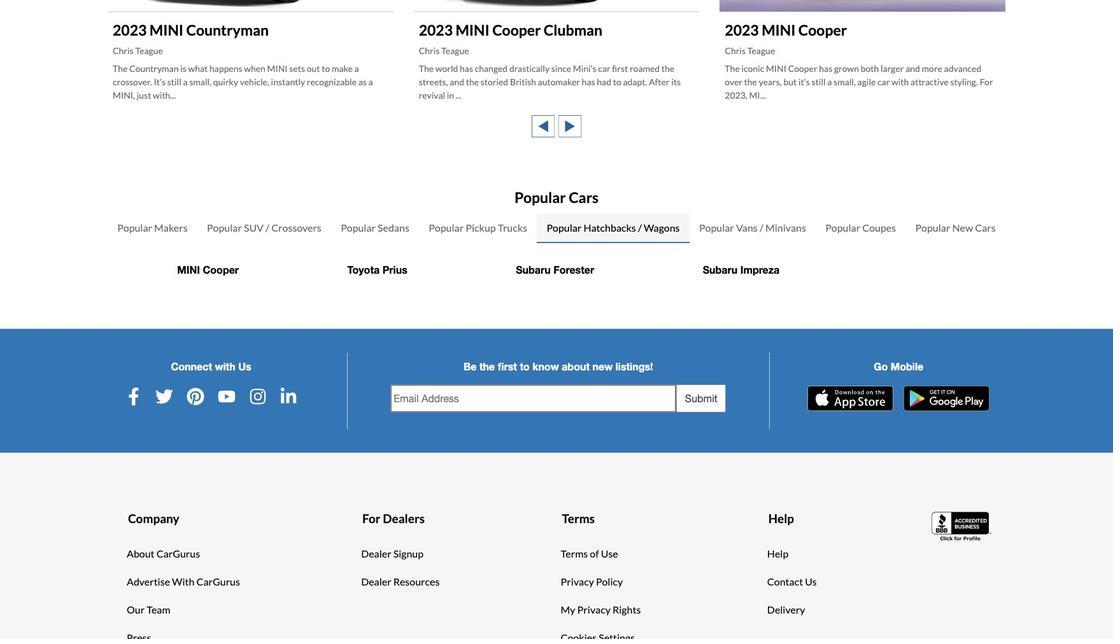Task type: vqa. For each thing, say whether or not it's contained in the screenshot.
THE ICONIC MINI COOPER HAS GROWN BOTH LARGER AND MORE ADVANCED OVER THE YEARS, BUT IT'S STILL A SMALL, AGILE CAR WITH ATTRACTIVE STYLING. FOR 2023, MI...
yes



Task type: locate. For each thing, give the bounding box(es) containing it.
privacy
[[561, 576, 594, 588], [577, 604, 611, 616]]

0 vertical spatial cars
[[569, 188, 599, 206]]

the up over at right top
[[725, 63, 740, 74]]

us up the instagram image
[[238, 360, 251, 373]]

2023 inside 2023 mini cooper chris teague
[[725, 21, 759, 39]]

contact
[[767, 576, 803, 588]]

/
[[266, 222, 269, 234], [638, 222, 642, 234], [760, 222, 763, 234]]

twitter image
[[156, 388, 173, 406]]

had
[[597, 76, 611, 87]]

dealer resources
[[361, 576, 440, 588]]

small, down what
[[189, 76, 211, 87]]

and left more
[[906, 63, 920, 74]]

1 horizontal spatial car
[[878, 76, 890, 87]]

small, down grown
[[834, 76, 856, 87]]

youtube image
[[218, 388, 236, 406]]

mini up iconic
[[762, 21, 796, 39]]

mini cooper
[[177, 263, 239, 276]]

forester
[[554, 263, 594, 276]]

go mobile
[[874, 360, 923, 373]]

popular
[[514, 188, 566, 206], [117, 222, 152, 234], [207, 222, 242, 234], [341, 222, 376, 234], [429, 222, 464, 234], [547, 222, 582, 234], [699, 222, 734, 234], [825, 222, 860, 234], [915, 222, 950, 234]]

subaru left impreza on the right of page
[[703, 263, 738, 276]]

popular suv / crossovers
[[207, 222, 321, 234]]

1 small, from the left
[[189, 76, 211, 87]]

a inside the iconic mini cooper has grown both larger and more advanced over the years, but it's still a small, agile car with attractive styling. for 2023, mi...
[[827, 76, 832, 87]]

0 vertical spatial with
[[892, 76, 909, 87]]

2 horizontal spatial has
[[819, 63, 832, 74]]

countryman up the it's
[[129, 63, 179, 74]]

mini up changed
[[456, 21, 490, 39]]

the for 2023 mini countryman
[[113, 63, 128, 74]]

popular down popular cars
[[547, 222, 582, 234]]

chris teague link for 2023 mini cooper clubman
[[419, 45, 469, 56]]

has left grown
[[819, 63, 832, 74]]

about
[[127, 548, 154, 560]]

1 vertical spatial cars
[[975, 222, 996, 234]]

0 horizontal spatial small,
[[189, 76, 211, 87]]

0 vertical spatial us
[[238, 360, 251, 373]]

the up its
[[662, 63, 674, 74]]

0 vertical spatial for
[[980, 76, 993, 87]]

the inside the iconic mini cooper has grown both larger and more advanced over the years, but it's still a small, agile car with attractive styling. for 2023, mi...
[[744, 76, 757, 87]]

1 horizontal spatial to
[[520, 360, 530, 373]]

countryman inside the countryman is what happens when mini sets out to make a crossover. it's still a small, quirky vehicle, instantly recognizable as a mini, just with...
[[129, 63, 179, 74]]

1 / from the left
[[266, 222, 269, 234]]

1 vertical spatial dealer
[[361, 576, 391, 588]]

car up had on the top of the page
[[598, 63, 610, 74]]

of
[[590, 548, 599, 560]]

popular for popular pickup trucks
[[429, 222, 464, 234]]

/ for crossovers
[[266, 222, 269, 234]]

cars up "hatchbacks"
[[569, 188, 599, 206]]

and up ...
[[450, 76, 464, 87]]

streets,
[[419, 76, 448, 87]]

go
[[874, 360, 888, 373]]

mini down makers on the left top of the page
[[177, 263, 200, 276]]

0 vertical spatial countryman
[[186, 21, 269, 39]]

2 still from the left
[[812, 76, 826, 87]]

0 horizontal spatial subaru
[[516, 263, 551, 276]]

2 the from the left
[[419, 63, 434, 74]]

terms
[[562, 511, 595, 526], [561, 548, 588, 560]]

0 horizontal spatial /
[[266, 222, 269, 234]]

popular left makers on the left top of the page
[[117, 222, 152, 234]]

crossover.
[[113, 76, 152, 87]]

has down mini's on the right
[[582, 76, 595, 87]]

mini up the years,
[[766, 63, 786, 74]]

delivery
[[767, 604, 805, 616]]

wagons
[[644, 222, 680, 234]]

happens
[[210, 63, 242, 74]]

popular for popular new cars
[[915, 222, 950, 234]]

cars
[[569, 188, 599, 206], [975, 222, 996, 234]]

teague inside 2023 mini cooper clubman chris teague
[[441, 45, 469, 56]]

terms inside "terms of use" link
[[561, 548, 588, 560]]

help up contact
[[767, 548, 789, 560]]

terms left the of at the bottom right of page
[[561, 548, 588, 560]]

0 horizontal spatial and
[[450, 76, 464, 87]]

popular sedans
[[341, 222, 409, 234]]

a down is
[[183, 76, 188, 87]]

the inside the countryman is what happens when mini sets out to make a crossover. it's still a small, quirky vehicle, instantly recognizable as a mini, just with...
[[113, 63, 128, 74]]

2023
[[113, 21, 147, 39], [419, 21, 453, 39], [725, 21, 759, 39]]

the up crossover.
[[113, 63, 128, 74]]

popular up trucks
[[514, 188, 566, 206]]

0 vertical spatial dealer
[[361, 548, 391, 560]]

to
[[322, 63, 330, 74], [613, 76, 621, 87], [520, 360, 530, 373]]

coupes
[[862, 222, 896, 234]]

instagram image
[[249, 388, 267, 406]]

cooper up it's
[[788, 63, 817, 74]]

0 horizontal spatial the
[[113, 63, 128, 74]]

2 horizontal spatial to
[[613, 76, 621, 87]]

advanced
[[944, 63, 981, 74]]

0 vertical spatial car
[[598, 63, 610, 74]]

2 horizontal spatial the
[[725, 63, 740, 74]]

our team link
[[127, 603, 170, 618]]

1 horizontal spatial subaru
[[703, 263, 738, 276]]

sets
[[289, 63, 305, 74]]

0 horizontal spatial chris
[[113, 45, 134, 56]]

first right be
[[498, 360, 517, 373]]

subaru forester
[[516, 263, 594, 276]]

subaru impreza
[[703, 263, 780, 276]]

2 teague from the left
[[441, 45, 469, 56]]

1 vertical spatial countryman
[[129, 63, 179, 74]]

popular for popular cars
[[514, 188, 566, 206]]

1 horizontal spatial and
[[906, 63, 920, 74]]

what
[[188, 63, 208, 74]]

0 horizontal spatial has
[[460, 63, 473, 74]]

0 horizontal spatial car
[[598, 63, 610, 74]]

1 horizontal spatial countryman
[[186, 21, 269, 39]]

with up youtube image
[[215, 360, 235, 373]]

1 vertical spatial first
[[498, 360, 517, 373]]

suv
[[244, 222, 264, 234]]

chris up world
[[419, 45, 440, 56]]

2 subaru from the left
[[703, 263, 738, 276]]

popular left coupes
[[825, 222, 860, 234]]

/ left wagons
[[638, 222, 642, 234]]

small, inside the iconic mini cooper has grown both larger and more advanced over the years, but it's still a small, agile car with attractive styling. for 2023, mi...
[[834, 76, 856, 87]]

teague up iconic
[[747, 45, 775, 56]]

the inside "the world has changed drastically since mini's car first roamed the streets, and the storied british automaker has had to adapt. after its revival in ..."
[[419, 63, 434, 74]]

the inside the iconic mini cooper has grown both larger and more advanced over the years, but it's still a small, agile car with attractive styling. for 2023, mi...
[[725, 63, 740, 74]]

click for the bbb business review of this auto listing service in cambridge ma image
[[932, 511, 993, 542]]

1 horizontal spatial chris teague link
[[419, 45, 469, 56]]

1 horizontal spatial still
[[812, 76, 826, 87]]

mini inside 2023 mini cooper chris teague
[[762, 21, 796, 39]]

popular for popular sedans
[[341, 222, 376, 234]]

2 horizontal spatial teague
[[747, 45, 775, 56]]

1 horizontal spatial small,
[[834, 76, 856, 87]]

quirky
[[213, 76, 238, 87]]

small,
[[189, 76, 211, 87], [834, 76, 856, 87]]

2023 inside 2023 mini cooper clubman chris teague
[[419, 21, 453, 39]]

3 teague from the left
[[747, 45, 775, 56]]

3 / from the left
[[760, 222, 763, 234]]

0 horizontal spatial us
[[238, 360, 251, 373]]

popular left sedans
[[341, 222, 376, 234]]

chris inside 2023 mini cooper chris teague
[[725, 45, 746, 56]]

0 horizontal spatial to
[[322, 63, 330, 74]]

1 vertical spatial car
[[878, 76, 890, 87]]

mini up "instantly"
[[267, 63, 288, 74]]

still inside the countryman is what happens when mini sets out to make a crossover. it's still a small, quirky vehicle, instantly recognizable as a mini, just with...
[[167, 76, 181, 87]]

cargurus right with on the bottom left of page
[[196, 576, 240, 588]]

still
[[167, 76, 181, 87], [812, 76, 826, 87]]

teague inside 2023 mini cooper chris teague
[[747, 45, 775, 56]]

0 horizontal spatial 2023
[[113, 21, 147, 39]]

cargurus up with on the bottom left of page
[[156, 548, 200, 560]]

linkedin image
[[280, 388, 298, 406]]

/ right vans
[[760, 222, 763, 234]]

grown
[[834, 63, 859, 74]]

0 horizontal spatial chris teague link
[[113, 45, 163, 56]]

0 horizontal spatial teague
[[135, 45, 163, 56]]

the
[[113, 63, 128, 74], [419, 63, 434, 74], [725, 63, 740, 74]]

teague up world
[[441, 45, 469, 56]]

1 horizontal spatial chris
[[419, 45, 440, 56]]

for right styling.
[[980, 76, 993, 87]]

larger
[[881, 63, 904, 74]]

with inside the iconic mini cooper has grown both larger and more advanced over the years, but it's still a small, agile car with attractive styling. for 2023, mi...
[[892, 76, 909, 87]]

1 horizontal spatial for
[[980, 76, 993, 87]]

sedans
[[378, 222, 409, 234]]

1 dealer from the top
[[361, 548, 391, 560]]

still right it's
[[812, 76, 826, 87]]

agile
[[857, 76, 876, 87]]

0 vertical spatial and
[[906, 63, 920, 74]]

privacy up my
[[561, 576, 594, 588]]

still right the it's
[[167, 76, 181, 87]]

2 horizontal spatial chris
[[725, 45, 746, 56]]

when
[[244, 63, 265, 74]]

us
[[238, 360, 251, 373], [805, 576, 817, 588]]

1 horizontal spatial teague
[[441, 45, 469, 56]]

the countryman is what happens when mini sets out to make a crossover. it's still a small, quirky vehicle, instantly recognizable as a mini, just with...
[[113, 63, 373, 100]]

dealer for dealer signup
[[361, 548, 391, 560]]

a right make
[[354, 63, 359, 74]]

for left the dealers
[[362, 511, 381, 526]]

1 subaru from the left
[[516, 263, 551, 276]]

our team
[[127, 604, 170, 616]]

popular for popular coupes
[[825, 222, 860, 234]]

to inside the countryman is what happens when mini sets out to make a crossover. it's still a small, quirky vehicle, instantly recognizable as a mini, just with...
[[322, 63, 330, 74]]

0 vertical spatial privacy
[[561, 576, 594, 588]]

terms of use
[[561, 548, 618, 560]]

cars right new at top right
[[975, 222, 996, 234]]

1 chris teague link from the left
[[113, 45, 163, 56]]

the up streets,
[[419, 63, 434, 74]]

1 vertical spatial and
[[450, 76, 464, 87]]

privacy policy
[[561, 576, 623, 588]]

0 horizontal spatial with
[[215, 360, 235, 373]]

popular left suv
[[207, 222, 242, 234]]

has right world
[[460, 63, 473, 74]]

cooper up grown
[[798, 21, 847, 39]]

teague inside 2023 mini countryman chris teague
[[135, 45, 163, 56]]

3 the from the left
[[725, 63, 740, 74]]

/ for minivans
[[760, 222, 763, 234]]

2023 up world
[[419, 21, 453, 39]]

terms of use link
[[561, 547, 618, 562]]

0 vertical spatial terms
[[562, 511, 595, 526]]

popular left pickup
[[429, 222, 464, 234]]

for
[[980, 76, 993, 87], [362, 511, 381, 526]]

know
[[533, 360, 559, 373]]

roamed
[[630, 63, 660, 74]]

chris for 2023 mini cooper
[[725, 45, 746, 56]]

popular for popular makers
[[117, 222, 152, 234]]

1 horizontal spatial 2023
[[419, 21, 453, 39]]

2023 up crossover.
[[113, 21, 147, 39]]

1 the from the left
[[113, 63, 128, 74]]

1 horizontal spatial first
[[612, 63, 628, 74]]

popular pickup trucks
[[429, 222, 527, 234]]

chris teague link up iconic
[[725, 45, 775, 56]]

privacy right my
[[577, 604, 611, 616]]

1 horizontal spatial us
[[805, 576, 817, 588]]

small, inside the countryman is what happens when mini sets out to make a crossover. it's still a small, quirky vehicle, instantly recognizable as a mini, just with...
[[189, 76, 211, 87]]

use
[[601, 548, 618, 560]]

toyota
[[347, 263, 380, 276]]

just
[[137, 90, 151, 100]]

2 2023 from the left
[[419, 21, 453, 39]]

with...
[[153, 90, 176, 100]]

2 dealer from the top
[[361, 576, 391, 588]]

first inside "the world has changed drastically since mini's car first roamed the streets, and the storied british automaker has had to adapt. after its revival in ..."
[[612, 63, 628, 74]]

subaru left forester
[[516, 263, 551, 276]]

the left storied
[[466, 76, 479, 87]]

first up "adapt." at top right
[[612, 63, 628, 74]]

1 horizontal spatial with
[[892, 76, 909, 87]]

with down the larger
[[892, 76, 909, 87]]

chris teague link up crossover.
[[113, 45, 163, 56]]

2 / from the left
[[638, 222, 642, 234]]

2 small, from the left
[[834, 76, 856, 87]]

subaru for subaru impreza
[[703, 263, 738, 276]]

countryman down 2023 mini countryman image
[[186, 21, 269, 39]]

chris teague link for 2023 mini cooper
[[725, 45, 775, 56]]

and
[[906, 63, 920, 74], [450, 76, 464, 87]]

1 still from the left
[[167, 76, 181, 87]]

2023 for 2023 mini countryman
[[113, 21, 147, 39]]

1 vertical spatial for
[[362, 511, 381, 526]]

the right be
[[479, 360, 495, 373]]

teague up the it's
[[135, 45, 163, 56]]

countryman
[[186, 21, 269, 39], [129, 63, 179, 74]]

both
[[861, 63, 879, 74]]

popular hatchbacks / wagons
[[547, 222, 680, 234]]

cooper
[[492, 21, 541, 39], [798, 21, 847, 39], [788, 63, 817, 74], [203, 263, 239, 276]]

and inside "the world has changed drastically since mini's car first roamed the streets, and the storied british automaker has had to adapt. after its revival in ..."
[[450, 76, 464, 87]]

chris up iconic
[[725, 45, 746, 56]]

british
[[510, 76, 536, 87]]

facebook image
[[125, 388, 142, 406]]

2023 inside 2023 mini countryman chris teague
[[113, 21, 147, 39]]

2 vertical spatial to
[[520, 360, 530, 373]]

dealer down dealer signup link
[[361, 576, 391, 588]]

0 vertical spatial to
[[322, 63, 330, 74]]

teague for 2023 mini cooper
[[747, 45, 775, 56]]

about
[[562, 360, 590, 373]]

teague for 2023 mini countryman
[[135, 45, 163, 56]]

pinterest image
[[187, 388, 204, 406]]

vehicle,
[[240, 76, 269, 87]]

popular left new at top right
[[915, 222, 950, 234]]

0 horizontal spatial countryman
[[129, 63, 179, 74]]

1 teague from the left
[[135, 45, 163, 56]]

get it on google play image
[[904, 386, 990, 411]]

2023 for 2023 mini cooper clubman
[[419, 21, 453, 39]]

chris teague link up world
[[419, 45, 469, 56]]

2 horizontal spatial chris teague link
[[725, 45, 775, 56]]

1 vertical spatial cargurus
[[196, 576, 240, 588]]

us right contact
[[805, 576, 817, 588]]

0 horizontal spatial still
[[167, 76, 181, 87]]

1 horizontal spatial the
[[419, 63, 434, 74]]

years,
[[759, 76, 782, 87]]

/ right suv
[[266, 222, 269, 234]]

2023 mini countryman chris teague
[[113, 21, 269, 56]]

dealer left signup at the bottom left of the page
[[361, 548, 391, 560]]

1 vertical spatial terms
[[561, 548, 588, 560]]

chris up crossover.
[[113, 45, 134, 56]]

mini
[[150, 21, 183, 39], [456, 21, 490, 39], [762, 21, 796, 39], [267, 63, 288, 74], [766, 63, 786, 74], [177, 263, 200, 276]]

1 chris from the left
[[113, 45, 134, 56]]

subaru
[[516, 263, 551, 276], [703, 263, 738, 276]]

car down the larger
[[878, 76, 890, 87]]

1 2023 from the left
[[113, 21, 147, 39]]

0 vertical spatial first
[[612, 63, 628, 74]]

3 chris from the left
[[725, 45, 746, 56]]

terms for terms of use
[[561, 548, 588, 560]]

2 horizontal spatial /
[[760, 222, 763, 234]]

help up 'help' link
[[768, 511, 794, 526]]

2023 mini cooper link
[[725, 21, 847, 39]]

to left the know
[[520, 360, 530, 373]]

3 2023 from the left
[[725, 21, 759, 39]]

a right it's
[[827, 76, 832, 87]]

terms up terms of use
[[562, 511, 595, 526]]

the for 2023 mini cooper clubman
[[419, 63, 434, 74]]

2 horizontal spatial 2023
[[725, 21, 759, 39]]

1 vertical spatial to
[[613, 76, 621, 87]]

0 horizontal spatial first
[[498, 360, 517, 373]]

the for 2023 mini cooper
[[725, 63, 740, 74]]

2023 up iconic
[[725, 21, 759, 39]]

2 chris teague link from the left
[[419, 45, 469, 56]]

drastically
[[509, 63, 550, 74]]

popular left vans
[[699, 222, 734, 234]]

to right had on the top of the page
[[613, 76, 621, 87]]

1 horizontal spatial /
[[638, 222, 642, 234]]

the down iconic
[[744, 76, 757, 87]]

cooper up drastically
[[492, 21, 541, 39]]

1 vertical spatial with
[[215, 360, 235, 373]]

3 chris teague link from the left
[[725, 45, 775, 56]]

chris inside 2023 mini countryman chris teague
[[113, 45, 134, 56]]

the iconic mini cooper has grown both larger and more advanced over the years, but it's still a small, agile car with attractive styling. for 2023, mi...
[[725, 63, 993, 100]]

to right out on the top of page
[[322, 63, 330, 74]]

mini up is
[[150, 21, 183, 39]]

2 chris from the left
[[419, 45, 440, 56]]

contact us link
[[767, 575, 817, 590]]

chris for 2023 mini countryman
[[113, 45, 134, 56]]

dealer signup link
[[361, 547, 424, 562]]



Task type: describe. For each thing, give the bounding box(es) containing it.
still inside the iconic mini cooper has grown both larger and more advanced over the years, but it's still a small, agile car with attractive styling. for 2023, mi...
[[812, 76, 826, 87]]

revival
[[419, 90, 445, 100]]

hatchbacks
[[584, 222, 636, 234]]

for dealers
[[362, 511, 425, 526]]

1 vertical spatial help
[[767, 548, 789, 560]]

cooper inside 2023 mini cooper chris teague
[[798, 21, 847, 39]]

rights
[[613, 604, 641, 616]]

dealer for dealer resources
[[361, 576, 391, 588]]

2023 for 2023 mini cooper
[[725, 21, 759, 39]]

dealer signup
[[361, 548, 424, 560]]

countryman inside 2023 mini countryman chris teague
[[186, 21, 269, 39]]

help link
[[767, 547, 789, 562]]

submit
[[685, 393, 718, 404]]

in
[[447, 90, 454, 100]]

makers
[[154, 222, 188, 234]]

0 horizontal spatial for
[[362, 511, 381, 526]]

iconic
[[741, 63, 764, 74]]

mini cooper link
[[177, 263, 239, 276]]

recognizable
[[307, 76, 357, 87]]

signup
[[393, 548, 424, 560]]

popular coupes
[[825, 222, 896, 234]]

it's
[[799, 76, 810, 87]]

instantly
[[271, 76, 305, 87]]

listings!
[[616, 360, 653, 373]]

2023 mini cooper clubman image
[[414, 0, 699, 11]]

popular for popular vans / minivans
[[699, 222, 734, 234]]

Email Address email field
[[391, 385, 676, 412]]

advertise
[[127, 576, 170, 588]]

cooper down popular suv / crossovers in the left top of the page
[[203, 263, 239, 276]]

mini inside 2023 mini cooper clubman chris teague
[[456, 21, 490, 39]]

delivery link
[[767, 603, 805, 618]]

with
[[172, 576, 194, 588]]

advertise with cargurus link
[[127, 575, 240, 590]]

2023,
[[725, 90, 747, 100]]

vans
[[736, 222, 758, 234]]

trucks
[[498, 222, 527, 234]]

mi...
[[749, 90, 766, 100]]

chris inside 2023 mini cooper clubman chris teague
[[419, 45, 440, 56]]

car inside the iconic mini cooper has grown both larger and more advanced over the years, but it's still a small, agile car with attractive styling. for 2023, mi...
[[878, 76, 890, 87]]

...
[[456, 90, 462, 100]]

mobile
[[891, 360, 923, 373]]

0 vertical spatial help
[[768, 511, 794, 526]]

popular makers
[[117, 222, 188, 234]]

for inside the iconic mini cooper has grown both larger and more advanced over the years, but it's still a small, agile car with attractive styling. for 2023, mi...
[[980, 76, 993, 87]]

terms for terms
[[562, 511, 595, 526]]

mini inside the countryman is what happens when mini sets out to make a crossover. it's still a small, quirky vehicle, instantly recognizable as a mini, just with...
[[267, 63, 288, 74]]

to inside "the world has changed drastically since mini's car first roamed the streets, and the storied british automaker has had to adapt. after its revival in ..."
[[613, 76, 621, 87]]

as
[[358, 76, 367, 87]]

popular cars
[[514, 188, 599, 206]]

connect
[[171, 360, 212, 373]]

2023 mini countryman image
[[108, 0, 393, 11]]

but
[[784, 76, 797, 87]]

2023 mini cooper image
[[720, 0, 1006, 11]]

policy
[[596, 576, 623, 588]]

its
[[671, 76, 681, 87]]

my privacy rights
[[561, 604, 641, 616]]

popular vans / minivans
[[699, 222, 806, 234]]

1 vertical spatial us
[[805, 576, 817, 588]]

clubman
[[544, 21, 603, 39]]

subaru impreza link
[[703, 263, 780, 276]]

changed
[[475, 63, 508, 74]]

dealer resources link
[[361, 575, 440, 590]]

new
[[593, 360, 613, 373]]

download on the app store image
[[808, 386, 894, 411]]

make
[[332, 63, 353, 74]]

adapt.
[[623, 76, 647, 87]]

our
[[127, 604, 145, 616]]

1 vertical spatial privacy
[[577, 604, 611, 616]]

and inside the iconic mini cooper has grown both larger and more advanced over the years, but it's still a small, agile car with attractive styling. for 2023, mi...
[[906, 63, 920, 74]]

1 horizontal spatial has
[[582, 76, 595, 87]]

since
[[551, 63, 571, 74]]

impreza
[[740, 263, 780, 276]]

over
[[725, 76, 742, 87]]

crossovers
[[271, 222, 321, 234]]

0 vertical spatial cargurus
[[156, 548, 200, 560]]

attractive
[[911, 76, 949, 87]]

2023 mini countryman link
[[113, 21, 269, 39]]

toyota prius
[[347, 263, 407, 276]]

submit button
[[677, 385, 726, 413]]

dealers
[[383, 511, 425, 526]]

/ for wagons
[[638, 222, 642, 234]]

mini's
[[573, 63, 596, 74]]

1 horizontal spatial cars
[[975, 222, 996, 234]]

new
[[952, 222, 973, 234]]

privacy policy link
[[561, 575, 623, 590]]

2023 mini cooper clubman chris teague
[[419, 21, 603, 56]]

toyota prius link
[[347, 263, 407, 276]]

popular for popular suv / crossovers
[[207, 222, 242, 234]]

2023 mini cooper clubman link
[[419, 21, 603, 39]]

subaru for subaru forester
[[516, 263, 551, 276]]

resources
[[393, 576, 440, 588]]

be the first to know about new listings!
[[464, 360, 653, 373]]

it's
[[154, 76, 166, 87]]

chris teague link for 2023 mini countryman
[[113, 45, 163, 56]]

2023 mini cooper chris teague
[[725, 21, 847, 56]]

has inside the iconic mini cooper has grown both larger and more advanced over the years, but it's still a small, agile car with attractive styling. for 2023, mi...
[[819, 63, 832, 74]]

about cargurus
[[127, 548, 200, 560]]

prius
[[382, 263, 407, 276]]

automaker
[[538, 76, 580, 87]]

mini inside 2023 mini countryman chris teague
[[150, 21, 183, 39]]

mini inside the iconic mini cooper has grown both larger and more advanced over the years, but it's still a small, agile car with attractive styling. for 2023, mi...
[[766, 63, 786, 74]]

contact us
[[767, 576, 817, 588]]

a right as
[[368, 76, 373, 87]]

world
[[435, 63, 458, 74]]

after
[[649, 76, 670, 87]]

car inside "the world has changed drastically since mini's car first roamed the streets, and the storied british automaker has had to adapt. after its revival in ..."
[[598, 63, 610, 74]]

be
[[464, 360, 477, 373]]

popular for popular hatchbacks / wagons
[[547, 222, 582, 234]]

cooper inside the iconic mini cooper has grown both larger and more advanced over the years, but it's still a small, agile car with attractive styling. for 2023, mi...
[[788, 63, 817, 74]]

cooper inside 2023 mini cooper clubman chris teague
[[492, 21, 541, 39]]

styling.
[[950, 76, 978, 87]]

minivans
[[765, 222, 806, 234]]

0 horizontal spatial cars
[[569, 188, 599, 206]]



